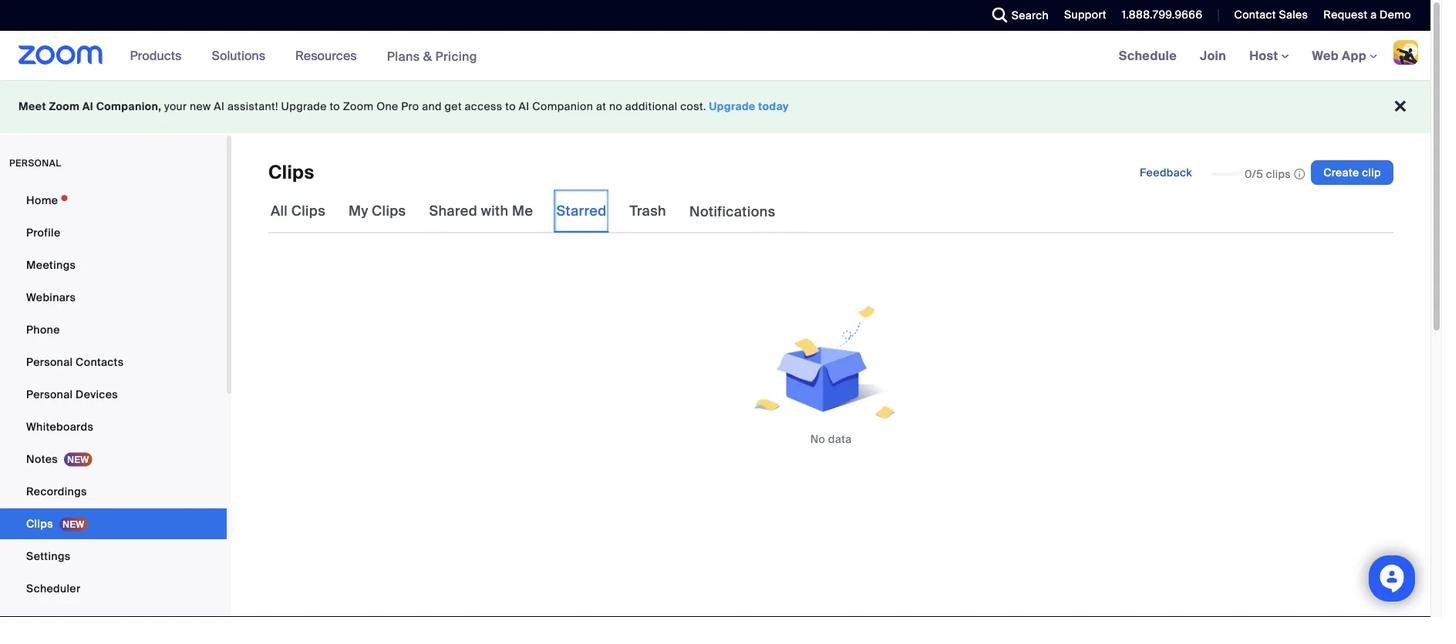 Task type: locate. For each thing, give the bounding box(es) containing it.
personal for personal contacts
[[26, 355, 73, 370]]

get
[[445, 100, 462, 114]]

meetings navigation
[[1108, 31, 1431, 81]]

companion
[[533, 100, 593, 114]]

support
[[1065, 8, 1107, 22]]

solutions button
[[212, 31, 272, 80]]

zoom
[[49, 100, 80, 114], [343, 100, 374, 114]]

personal up whiteboards
[[26, 388, 73, 402]]

ai right new
[[214, 100, 225, 114]]

clips up settings
[[26, 517, 53, 532]]

meet zoom ai companion, footer
[[0, 80, 1431, 133]]

2 ai from the left
[[214, 100, 225, 114]]

1 horizontal spatial ai
[[214, 100, 225, 114]]

2 horizontal spatial ai
[[519, 100, 530, 114]]

phone link
[[0, 315, 227, 346]]

&
[[423, 48, 432, 64]]

resources button
[[296, 31, 364, 80]]

upgrade
[[281, 100, 327, 114], [709, 100, 756, 114]]

request
[[1324, 8, 1368, 22]]

to right access
[[506, 100, 516, 114]]

recordings
[[26, 485, 87, 499]]

1 vertical spatial personal
[[26, 388, 73, 402]]

shared with me
[[429, 203, 533, 220]]

host
[[1250, 47, 1282, 64]]

notes
[[26, 453, 58, 467]]

zoom logo image
[[19, 46, 103, 65]]

zoom left one
[[343, 100, 374, 114]]

no
[[811, 432, 826, 447]]

feedback button
[[1128, 160, 1205, 185]]

0 horizontal spatial ai
[[82, 100, 93, 114]]

plans & pricing link
[[387, 48, 477, 64], [387, 48, 477, 64]]

products button
[[130, 31, 189, 80]]

1 personal from the top
[[26, 355, 73, 370]]

plans & pricing
[[387, 48, 477, 64]]

settings
[[26, 550, 71, 564]]

ai
[[82, 100, 93, 114], [214, 100, 225, 114], [519, 100, 530, 114]]

ai left companion,
[[82, 100, 93, 114]]

web app
[[1313, 47, 1367, 64]]

2 personal from the top
[[26, 388, 73, 402]]

scheduler
[[26, 582, 81, 596]]

whiteboards
[[26, 420, 93, 434]]

request a demo link
[[1313, 0, 1431, 31], [1324, 8, 1412, 22]]

upgrade right "cost."
[[709, 100, 756, 114]]

1 horizontal spatial zoom
[[343, 100, 374, 114]]

web
[[1313, 47, 1339, 64]]

upgrade today link
[[709, 100, 789, 114]]

0 horizontal spatial zoom
[[49, 100, 80, 114]]

personal menu menu
[[0, 185, 227, 618]]

one
[[377, 100, 399, 114]]

tabs of clips tab list
[[268, 190, 778, 234]]

clips
[[1267, 167, 1292, 181]]

schedule
[[1119, 47, 1177, 64]]

to
[[330, 100, 340, 114], [506, 100, 516, 114]]

my
[[349, 203, 368, 220]]

web app button
[[1313, 47, 1378, 64]]

all clips tab
[[268, 190, 328, 233]]

0 horizontal spatial upgrade
[[281, 100, 327, 114]]

1.888.799.9666 button up schedule link
[[1122, 8, 1203, 22]]

notifications
[[690, 203, 776, 221]]

ai left companion
[[519, 100, 530, 114]]

to down resources dropdown button
[[330, 100, 340, 114]]

upgrade down product information navigation
[[281, 100, 327, 114]]

trash
[[630, 203, 667, 220]]

support link
[[1053, 0, 1111, 31], [1065, 8, 1107, 22]]

personal down phone on the bottom of page
[[26, 355, 73, 370]]

additional
[[626, 100, 678, 114]]

profile
[[26, 226, 61, 240]]

cost.
[[681, 100, 707, 114]]

solutions
[[212, 47, 265, 64]]

join link
[[1189, 31, 1238, 80]]

1 to from the left
[[330, 100, 340, 114]]

contact sales
[[1235, 8, 1309, 22]]

contact sales link
[[1223, 0, 1313, 31], [1235, 8, 1309, 22]]

0 vertical spatial personal
[[26, 355, 73, 370]]

sales
[[1280, 8, 1309, 22]]

my clips tab
[[346, 190, 408, 233]]

search button
[[981, 0, 1053, 31]]

all clips
[[271, 203, 326, 220]]

2 to from the left
[[506, 100, 516, 114]]

clips
[[268, 161, 314, 185], [291, 203, 326, 220], [372, 203, 406, 220], [26, 517, 53, 532]]

zoom right meet
[[49, 100, 80, 114]]

create
[[1324, 165, 1360, 180]]

meet
[[19, 100, 46, 114]]

1 zoom from the left
[[49, 100, 80, 114]]

1 horizontal spatial to
[[506, 100, 516, 114]]

clip
[[1363, 165, 1382, 180]]

meet zoom ai companion, your new ai assistant! upgrade to zoom one pro and get access to ai companion at no additional cost. upgrade today
[[19, 100, 789, 114]]

3 ai from the left
[[519, 100, 530, 114]]

1 horizontal spatial upgrade
[[709, 100, 756, 114]]

product information navigation
[[119, 31, 489, 81]]

2 zoom from the left
[[343, 100, 374, 114]]

banner
[[0, 31, 1431, 81]]

starred tab
[[554, 190, 609, 233]]

0 horizontal spatial to
[[330, 100, 340, 114]]

contact
[[1235, 8, 1277, 22]]

plans
[[387, 48, 420, 64]]

at
[[596, 100, 607, 114]]

banner containing products
[[0, 31, 1431, 81]]

personal
[[26, 355, 73, 370], [26, 388, 73, 402]]

and
[[422, 100, 442, 114]]

2 upgrade from the left
[[709, 100, 756, 114]]

scheduler link
[[0, 574, 227, 605]]



Task type: vqa. For each thing, say whether or not it's contained in the screenshot.
Webinars
yes



Task type: describe. For each thing, give the bounding box(es) containing it.
today
[[759, 100, 789, 114]]

phone
[[26, 323, 60, 337]]

data
[[829, 432, 852, 447]]

settings link
[[0, 542, 227, 572]]

search
[[1012, 8, 1049, 22]]

clips inside personal menu menu
[[26, 517, 53, 532]]

home
[[26, 193, 58, 208]]

webinars link
[[0, 282, 227, 313]]

app
[[1342, 47, 1367, 64]]

all
[[271, 203, 288, 220]]

new
[[190, 100, 211, 114]]

1.888.799.9666
[[1122, 8, 1203, 22]]

recordings link
[[0, 477, 227, 508]]

clips up all clips
[[268, 161, 314, 185]]

companion,
[[96, 100, 162, 114]]

a
[[1371, 8, 1377, 22]]

meetings
[[26, 258, 76, 272]]

1 upgrade from the left
[[281, 100, 327, 114]]

personal devices
[[26, 388, 118, 402]]

pro
[[401, 100, 419, 114]]

1.888.799.9666 button up schedule
[[1111, 0, 1207, 31]]

create clip
[[1324, 165, 1382, 180]]

whiteboards link
[[0, 412, 227, 443]]

pricing
[[436, 48, 477, 64]]

demo
[[1380, 8, 1412, 22]]

shared
[[429, 203, 478, 220]]

starred
[[557, 203, 607, 220]]

with
[[481, 203, 509, 220]]

profile picture image
[[1394, 40, 1419, 65]]

my clips
[[349, 203, 406, 220]]

host button
[[1250, 47, 1290, 64]]

meetings link
[[0, 250, 227, 281]]

shared with me tab
[[427, 190, 536, 233]]

request a demo
[[1324, 8, 1412, 22]]

your
[[164, 100, 187, 114]]

0/5 clips application
[[1211, 166, 1306, 182]]

assistant!
[[228, 100, 278, 114]]

0/5 clips
[[1245, 167, 1292, 181]]

devices
[[76, 388, 118, 402]]

1 ai from the left
[[82, 100, 93, 114]]

clips link
[[0, 509, 227, 540]]

notes link
[[0, 444, 227, 475]]

join
[[1201, 47, 1227, 64]]

personal for personal devices
[[26, 388, 73, 402]]

home link
[[0, 185, 227, 216]]

personal
[[9, 157, 61, 169]]

clips right my
[[372, 203, 406, 220]]

me
[[512, 203, 533, 220]]

access
[[465, 100, 503, 114]]

no
[[609, 100, 623, 114]]

personal contacts link
[[0, 347, 227, 378]]

no data
[[811, 432, 852, 447]]

products
[[130, 47, 182, 64]]

personal contacts
[[26, 355, 124, 370]]

feedback
[[1140, 165, 1193, 180]]

create clip button
[[1312, 160, 1394, 185]]

0/5
[[1245, 167, 1264, 181]]

schedule link
[[1108, 31, 1189, 80]]

clips right 'all'
[[291, 203, 326, 220]]

webinars
[[26, 290, 76, 305]]

trash tab
[[628, 190, 669, 233]]

profile link
[[0, 218, 227, 248]]

resources
[[296, 47, 357, 64]]

contacts
[[76, 355, 124, 370]]

personal devices link
[[0, 380, 227, 410]]



